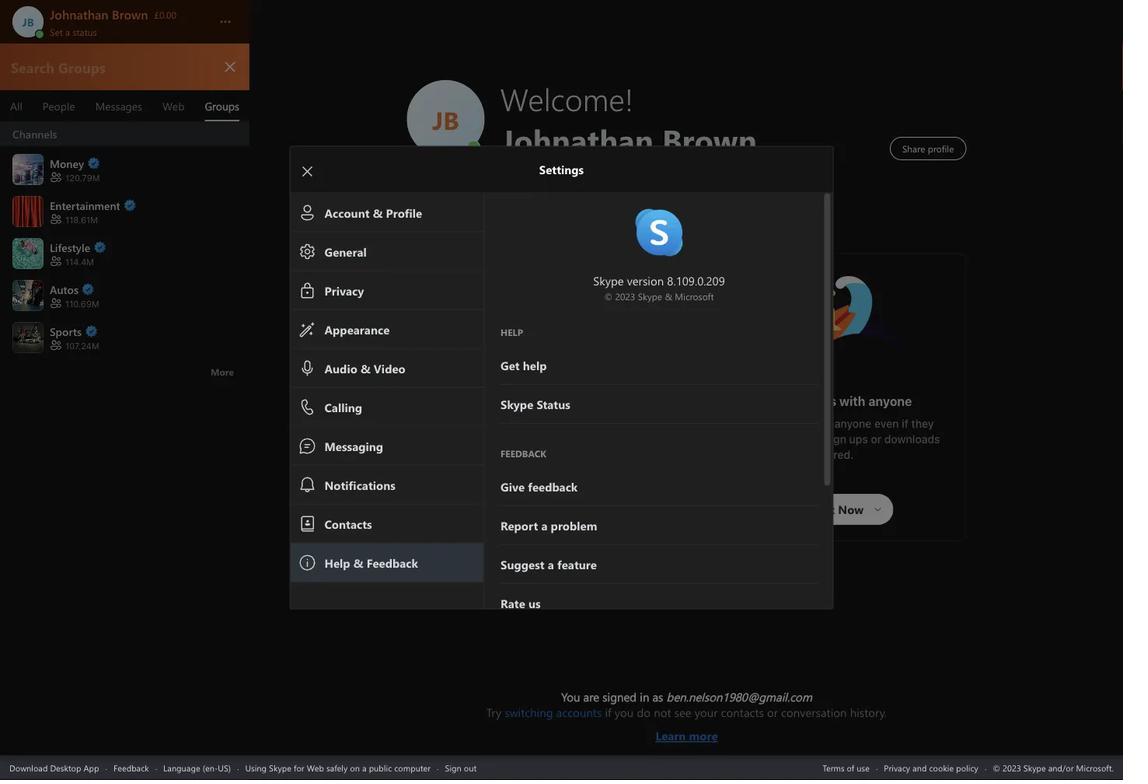 Task type: vqa. For each thing, say whether or not it's contained in the screenshot.
the middle a
yes



Task type: describe. For each thing, give the bounding box(es) containing it.
do
[[637, 705, 651, 720]]

up
[[458, 425, 471, 438]]

terms of use link
[[823, 762, 870, 773]]

version
[[627, 273, 664, 288]]

8.109.0.209
[[667, 273, 725, 288]]

terms
[[823, 762, 845, 773]]

easy meetings with anyone
[[749, 394, 913, 409]]

stay up to date with the latest features and updates in skype. don't miss a thing!
[[433, 425, 657, 453]]

1 vertical spatial on
[[350, 762, 360, 773]]

more
[[689, 728, 718, 743]]

skype. inside stay up to date with the latest features and updates in skype. don't miss a thing!
[[504, 441, 540, 453]]

easy
[[749, 394, 778, 409]]

download desktop app
[[9, 762, 99, 773]]

and inside stay up to date with the latest features and updates in skype. don't miss a thing!
[[635, 425, 654, 438]]

see
[[675, 705, 692, 720]]

sign out
[[445, 762, 477, 773]]

ups
[[850, 433, 869, 446]]

1 horizontal spatial a
[[362, 762, 367, 773]]

cookie
[[930, 762, 954, 773]]

accounts
[[557, 705, 602, 720]]

conversation
[[782, 705, 847, 720]]

use
[[857, 762, 870, 773]]

107.24m
[[65, 341, 99, 351]]

invite
[[780, 417, 807, 430]]

privacy and cookie policy link
[[885, 762, 979, 773]]

learn more link
[[487, 720, 888, 743]]

120.79m
[[65, 173, 100, 183]]

(en-
[[203, 762, 218, 773]]

you
[[562, 689, 580, 705]]

with inside stay up to date with the latest features and updates in skype. don't miss a thing!
[[513, 425, 535, 438]]

mansurfer
[[784, 269, 840, 286]]

language (en-us) link
[[163, 762, 231, 773]]

2 horizontal spatial with
[[840, 394, 866, 409]]

using skype for web safely on a public computer link
[[245, 762, 431, 773]]

using skype for web safely on a public computer
[[245, 762, 431, 773]]

or inside try switching accounts if you do not see your contacts or conversation history. learn more
[[768, 705, 778, 720]]

terms of use
[[823, 762, 870, 773]]

1 vertical spatial skype
[[569, 402, 607, 416]]

1 vertical spatial and
[[913, 762, 927, 773]]

date
[[488, 425, 510, 438]]

what's new in skype
[[480, 402, 607, 416]]

the inside the share the invite with anyone even if they aren't on skype. no sign ups or downloads required.
[[760, 417, 777, 430]]

share the invite with anyone even if they aren't on skype. no sign ups or downloads required.
[[721, 417, 944, 461]]

Search Groups text field
[[9, 57, 209, 77]]

set
[[50, 25, 63, 38]]

desktop
[[50, 762, 81, 773]]

you are signed in as
[[562, 689, 667, 705]]

to
[[474, 425, 485, 438]]

if inside try switching accounts if you do not see your contacts or conversation history. learn more
[[605, 705, 612, 720]]

114.4m
[[65, 257, 94, 267]]

public
[[369, 762, 392, 773]]

share
[[727, 417, 757, 430]]

you
[[615, 705, 634, 720]]

contacts
[[721, 705, 764, 720]]

of
[[847, 762, 855, 773]]

learn
[[656, 728, 686, 743]]

policy
[[957, 762, 979, 773]]

2 horizontal spatial in
[[640, 689, 650, 705]]

not
[[654, 705, 672, 720]]

try
[[487, 705, 502, 720]]

feedback
[[113, 762, 149, 773]]



Task type: locate. For each thing, give the bounding box(es) containing it.
in left as
[[640, 689, 650, 705]]

anyone up even
[[869, 394, 913, 409]]

if inside the share the invite with anyone even if they aren't on skype. no sign ups or downloads required.
[[902, 417, 909, 430]]

feedback link
[[113, 762, 149, 773]]

with right date
[[513, 425, 535, 438]]

2 vertical spatial in
[[640, 689, 650, 705]]

0 horizontal spatial on
[[350, 762, 360, 773]]

and left cookie
[[913, 762, 927, 773]]

using
[[245, 762, 267, 773]]

latest
[[558, 425, 586, 438]]

2 horizontal spatial a
[[600, 441, 606, 453]]

0 horizontal spatial and
[[635, 425, 654, 438]]

out
[[464, 762, 477, 773]]

or
[[871, 433, 882, 446], [768, 705, 778, 720]]

safely
[[327, 762, 348, 773]]

0 vertical spatial in
[[555, 402, 566, 416]]

0 horizontal spatial or
[[768, 705, 778, 720]]

with up no
[[810, 417, 832, 430]]

a right the set
[[65, 25, 70, 38]]

for
[[294, 762, 305, 773]]

0 vertical spatial anyone
[[869, 394, 913, 409]]

0 horizontal spatial skype.
[[504, 441, 540, 453]]

0 horizontal spatial the
[[538, 425, 555, 438]]

a
[[65, 25, 70, 38], [600, 441, 606, 453], [362, 762, 367, 773]]

privacy
[[885, 762, 911, 773]]

the
[[760, 417, 777, 430], [538, 425, 555, 438]]

1 horizontal spatial or
[[871, 433, 882, 446]]

thing!
[[609, 441, 639, 453]]

a down features
[[600, 441, 606, 453]]

0 horizontal spatial with
[[513, 425, 535, 438]]

0 vertical spatial or
[[871, 433, 882, 446]]

downloads
[[885, 433, 941, 446]]

a inside stay up to date with the latest features and updates in skype. don't miss a thing!
[[600, 441, 606, 453]]

1 horizontal spatial skype.
[[770, 433, 805, 446]]

sign
[[445, 762, 462, 773]]

0 vertical spatial if
[[902, 417, 909, 430]]

the inside stay up to date with the latest features and updates in skype. don't miss a thing!
[[538, 425, 555, 438]]

in
[[555, 402, 566, 416], [492, 441, 502, 453], [640, 689, 650, 705]]

language (en-us)
[[163, 762, 231, 773]]

updates
[[448, 441, 490, 453]]

channels group
[[0, 122, 250, 386]]

in inside stay up to date with the latest features and updates in skype. don't miss a thing!
[[492, 441, 502, 453]]

the up don't
[[538, 425, 555, 438]]

1 horizontal spatial with
[[810, 417, 832, 430]]

help & feedback dialog
[[290, 146, 857, 780]]

with inside the share the invite with anyone even if they aren't on skype. no sign ups or downloads required.
[[810, 417, 832, 430]]

computer
[[394, 762, 431, 773]]

skype. down date
[[504, 441, 540, 453]]

no
[[808, 433, 822, 446]]

as
[[653, 689, 664, 705]]

or inside the share the invite with anyone even if they aren't on skype. no sign ups or downloads required.
[[871, 433, 882, 446]]

in down date
[[492, 441, 502, 453]]

anyone
[[869, 394, 913, 409], [835, 417, 872, 430]]

skype inside help & feedback dialog
[[593, 273, 624, 288]]

the down easy
[[760, 417, 777, 430]]

0 vertical spatial and
[[635, 425, 654, 438]]

with
[[840, 394, 866, 409], [810, 417, 832, 430], [513, 425, 535, 438]]

set a status
[[50, 25, 97, 38]]

and
[[635, 425, 654, 438], [913, 762, 927, 773]]

download desktop app link
[[9, 762, 99, 773]]

on inside the share the invite with anyone even if they aren't on skype. no sign ups or downloads required.
[[754, 433, 767, 446]]

download
[[9, 762, 48, 773]]

a left public
[[362, 762, 367, 773]]

skype
[[593, 273, 624, 288], [569, 402, 607, 416], [269, 762, 292, 773]]

2 vertical spatial a
[[362, 762, 367, 773]]

web
[[307, 762, 324, 773]]

1 vertical spatial in
[[492, 441, 502, 453]]

or right ups
[[871, 433, 882, 446]]

1 vertical spatial if
[[605, 705, 612, 720]]

0 horizontal spatial in
[[492, 441, 502, 453]]

1 horizontal spatial if
[[902, 417, 909, 430]]

try switching accounts if you do not see your contacts or conversation history. learn more
[[487, 705, 888, 743]]

0 horizontal spatial if
[[605, 705, 612, 720]]

118.61m
[[65, 215, 98, 225]]

required.
[[808, 448, 854, 461]]

tab list
[[0, 90, 250, 121]]

signed
[[603, 689, 637, 705]]

sign out link
[[445, 762, 477, 773]]

if
[[902, 417, 909, 430], [605, 705, 612, 720]]

anyone up ups
[[835, 417, 872, 430]]

and up thing!
[[635, 425, 654, 438]]

sign
[[825, 433, 847, 446]]

skype. down the invite
[[770, 433, 805, 446]]

if left you
[[605, 705, 612, 720]]

stay
[[433, 425, 455, 438]]

skype up latest at the bottom of page
[[569, 402, 607, 416]]

1 vertical spatial anyone
[[835, 417, 872, 430]]

switching
[[505, 705, 553, 720]]

or right contacts
[[768, 705, 778, 720]]

1 horizontal spatial the
[[760, 417, 777, 430]]

set a status button
[[50, 22, 204, 38]]

they
[[912, 417, 934, 430]]

if up downloads
[[902, 417, 909, 430]]

1 vertical spatial a
[[600, 441, 606, 453]]

status
[[73, 25, 97, 38]]

even
[[875, 417, 899, 430]]

skype left version at the right top of the page
[[593, 273, 624, 288]]

on right safely
[[350, 762, 360, 773]]

are
[[584, 689, 600, 705]]

a inside button
[[65, 25, 70, 38]]

features
[[589, 425, 632, 438]]

skype left for
[[269, 762, 292, 773]]

skype version 8.109.0.209
[[593, 273, 725, 288]]

110.69m
[[65, 299, 99, 309]]

history.
[[851, 705, 888, 720]]

0 horizontal spatial a
[[65, 25, 70, 38]]

1 horizontal spatial and
[[913, 762, 927, 773]]

on down share
[[754, 433, 767, 446]]

1 horizontal spatial on
[[754, 433, 767, 446]]

privacy and cookie policy
[[885, 762, 979, 773]]

1 vertical spatial or
[[768, 705, 778, 720]]

don't
[[542, 441, 571, 453]]

miss
[[573, 441, 597, 453]]

what's
[[480, 402, 523, 416]]

skype. inside the share the invite with anyone even if they aren't on skype. no sign ups or downloads required.
[[770, 433, 805, 446]]

with up ups
[[840, 394, 866, 409]]

0 vertical spatial on
[[754, 433, 767, 446]]

on
[[754, 433, 767, 446], [350, 762, 360, 773]]

language
[[163, 762, 200, 773]]

aren't
[[721, 433, 751, 446]]

1 horizontal spatial in
[[555, 402, 566, 416]]

meetings
[[781, 394, 837, 409]]

anyone inside the share the invite with anyone even if they aren't on skype. no sign ups or downloads required.
[[835, 417, 872, 430]]

us)
[[218, 762, 231, 773]]

0 vertical spatial a
[[65, 25, 70, 38]]

list item
[[0, 122, 250, 148]]

new
[[526, 402, 552, 416]]

switching accounts link
[[505, 705, 602, 720]]

your
[[695, 705, 718, 720]]

0 vertical spatial skype
[[593, 273, 624, 288]]

app
[[84, 762, 99, 773]]

in right new
[[555, 402, 566, 416]]

2 vertical spatial skype
[[269, 762, 292, 773]]



